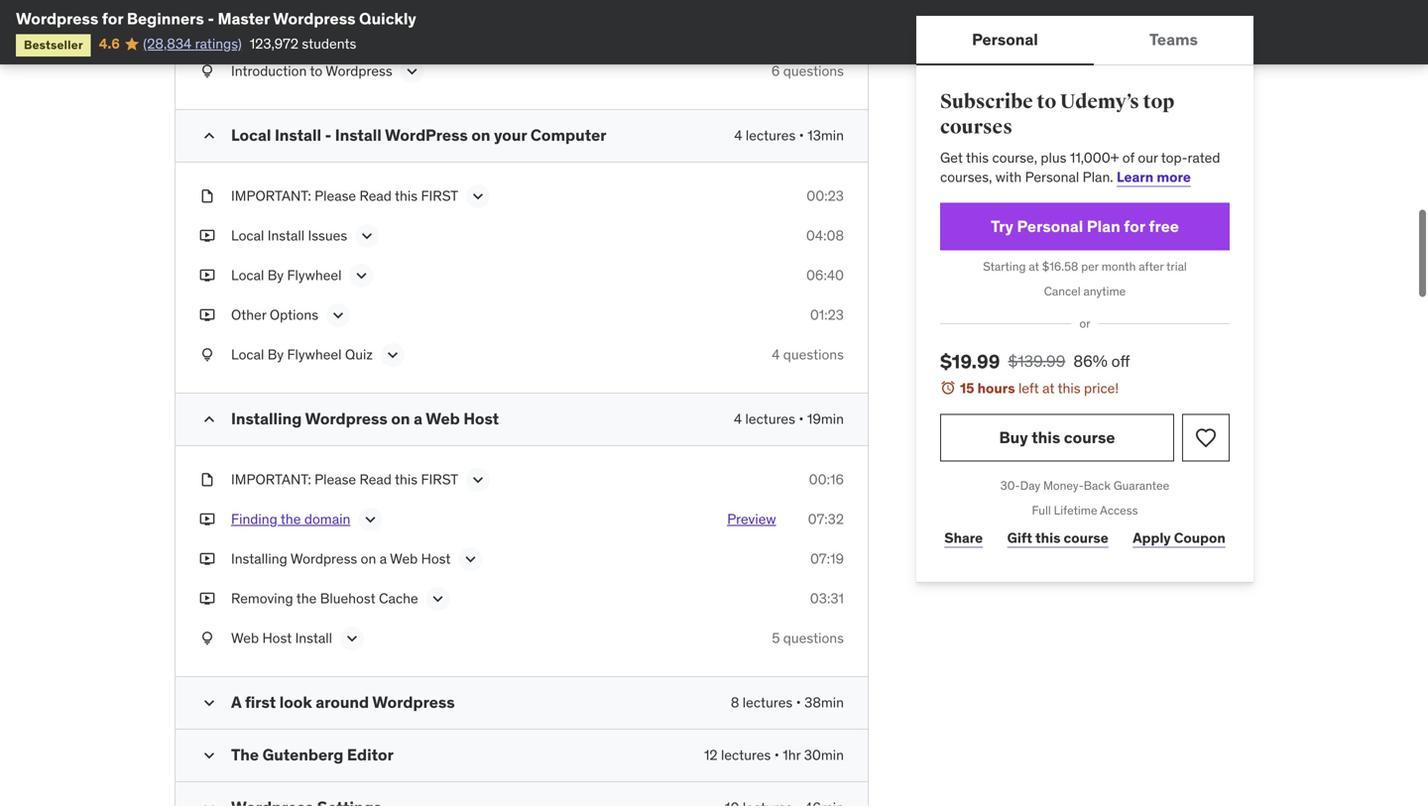 Task type: describe. For each thing, give the bounding box(es) containing it.
show lecture description image for introduction to wordpress
[[402, 62, 422, 82]]

share button
[[940, 519, 987, 558]]

finding
[[231, 510, 277, 528]]

lifetime
[[1054, 503, 1097, 518]]

4.6
[[99, 35, 120, 52]]

important: for local
[[231, 187, 311, 205]]

19min
[[807, 410, 844, 428]]

wordpress?
[[331, 23, 405, 40]]

top
[[1143, 90, 1174, 114]]

try personal plan for free
[[991, 216, 1179, 236]]

wordpress
[[385, 125, 468, 146]]

1 vertical spatial web
[[390, 550, 418, 568]]

30min
[[804, 747, 844, 764]]

4 lectures • 13min
[[734, 127, 844, 145]]

rated
[[1188, 149, 1220, 166]]

apply coupon button
[[1129, 519, 1230, 558]]

lectures right 12
[[721, 747, 771, 764]]

12
[[704, 747, 718, 764]]

• for wordpress
[[796, 694, 801, 712]]

subscribe to udemy's top courses
[[940, 90, 1174, 139]]

04:08
[[806, 227, 844, 245]]

lectures for wordpress
[[743, 694, 793, 712]]

editor
[[347, 745, 394, 765]]

1 xsmall image from the top
[[199, 22, 215, 41]]

0 horizontal spatial a
[[380, 550, 387, 568]]

by for local by flywheel quiz
[[268, 346, 284, 364]]

• for wordpress
[[799, 127, 804, 145]]

day
[[1020, 478, 1040, 493]]

learn more link
[[1117, 168, 1191, 186]]

0 horizontal spatial host
[[262, 629, 292, 647]]

questions for installing wordpress on a web host
[[783, 629, 844, 647]]

removing the bluehost cache
[[231, 590, 418, 608]]

personal button
[[916, 16, 1094, 63]]

beginners
[[127, 8, 204, 29]]

first for wordpress
[[421, 187, 458, 205]]

07:19
[[810, 550, 844, 568]]

1 horizontal spatial -
[[325, 125, 331, 146]]

show lecture description image for removing the bluehost cache
[[428, 589, 448, 609]]

around
[[316, 692, 369, 713]]

left
[[1018, 379, 1039, 397]]

starting
[[983, 259, 1026, 274]]

3 small image from the top
[[199, 799, 219, 806]]

local install - install wordpress on your computer
[[231, 125, 606, 146]]

local for local by flywheel
[[231, 266, 264, 284]]

show lecture description image for 4 questions
[[383, 345, 402, 365]]

finding the domain
[[231, 510, 350, 528]]

0 horizontal spatial -
[[208, 8, 214, 29]]

more
[[1157, 168, 1191, 186]]

11,000+
[[1070, 149, 1119, 166]]

web host install
[[231, 629, 332, 647]]

back
[[1084, 478, 1111, 493]]

xsmall image for web
[[199, 629, 215, 648]]

learn more
[[1117, 168, 1191, 186]]

access
[[1100, 503, 1138, 518]]

your
[[494, 125, 527, 146]]

show lecture description image for 00:16
[[468, 470, 488, 490]]

the for removing
[[296, 590, 317, 608]]

01:23
[[810, 306, 844, 324]]

a first look around wordpress
[[231, 692, 455, 713]]

this inside gift this course 'link'
[[1035, 529, 1061, 547]]

where
[[231, 23, 272, 40]]

tab list containing personal
[[916, 16, 1254, 65]]

month
[[1102, 259, 1136, 274]]

quickly
[[359, 8, 416, 29]]

small image for a
[[199, 693, 219, 713]]

00:16
[[809, 471, 844, 489]]

or
[[1080, 316, 1090, 331]]

gutenberg
[[262, 745, 344, 765]]

6 questions
[[771, 62, 844, 80]]

first for web
[[421, 471, 458, 489]]

1 questions from the top
[[783, 62, 844, 80]]

0 horizontal spatial for
[[102, 8, 123, 29]]

share
[[944, 529, 983, 547]]

$16.58
[[1042, 259, 1078, 274]]

wordpress up removing the bluehost cache
[[290, 550, 357, 568]]

cancel
[[1044, 283, 1081, 299]]

read for a
[[359, 471, 392, 489]]

wishlist image
[[1194, 426, 1218, 450]]

students
[[302, 35, 356, 52]]

anytime
[[1084, 283, 1126, 299]]

30-
[[1000, 478, 1020, 493]]

wordpress up bestseller
[[16, 8, 98, 29]]

flywheel for local by flywheel
[[287, 266, 342, 284]]

show lecture description image for local by flywheel
[[352, 266, 371, 286]]

alarm image
[[940, 380, 956, 396]]

• left '1hr'
[[774, 747, 779, 764]]

small image for installing
[[199, 410, 219, 430]]

teams button
[[1094, 16, 1254, 63]]

learn
[[1117, 168, 1154, 186]]

show lecture description image for 00:23
[[468, 187, 488, 206]]

get
[[940, 149, 963, 166]]

wordpress down the 'students'
[[326, 62, 392, 80]]

important: for installing
[[231, 471, 311, 489]]

the for finding
[[281, 510, 301, 528]]

bestseller
[[24, 37, 83, 52]]

computer
[[531, 125, 606, 146]]

xsmall image for introduction to wordpress
[[199, 62, 215, 81]]

to for subscribe
[[1037, 90, 1056, 114]]

gift
[[1007, 529, 1032, 547]]

questions for local install - install wordpress on your computer
[[783, 346, 844, 364]]

coupon
[[1174, 529, 1226, 547]]

(28,834 ratings)
[[143, 35, 242, 52]]

small image for the
[[199, 746, 219, 766]]

gift this course link
[[1003, 519, 1113, 558]]

5 questions
[[772, 629, 844, 647]]

13min
[[807, 127, 844, 145]]

install down removing the bluehost cache
[[295, 629, 332, 647]]

0 horizontal spatial on
[[361, 550, 376, 568]]

show lecture description image for local install issues
[[357, 226, 377, 246]]

quiz
[[345, 346, 373, 364]]

1 horizontal spatial host
[[421, 550, 451, 568]]

install up introduction to wordpress
[[291, 23, 328, 40]]

course,
[[992, 149, 1037, 166]]

lectures for wordpress
[[746, 127, 796, 145]]

$19.99
[[940, 349, 1000, 373]]

please for install
[[314, 187, 356, 205]]

6 xsmall image from the top
[[199, 510, 215, 529]]

2 installing from the top
[[231, 550, 287, 568]]

introduction
[[231, 62, 307, 80]]

local for local install issues
[[231, 227, 264, 245]]

1 horizontal spatial a
[[414, 409, 422, 429]]

per
[[1081, 259, 1099, 274]]

install left wordpress
[[335, 125, 382, 146]]

plan.
[[1083, 168, 1113, 186]]

courses,
[[940, 168, 992, 186]]

0 vertical spatial host
[[463, 409, 499, 429]]

options
[[270, 306, 318, 324]]

buy this course
[[999, 427, 1115, 448]]

preview
[[727, 510, 776, 528]]

buy
[[999, 427, 1028, 448]]

00:23
[[807, 187, 844, 205]]

4 for local install - install wordpress on your computer
[[734, 127, 742, 145]]

gift this course
[[1007, 529, 1109, 547]]

38min
[[804, 694, 844, 712]]

small image for local
[[199, 126, 219, 146]]

course for gift this course
[[1064, 529, 1109, 547]]

1 horizontal spatial for
[[1124, 216, 1145, 236]]

cache
[[379, 590, 418, 608]]

course for buy this course
[[1064, 427, 1115, 448]]

show lecture description image for other options
[[328, 306, 348, 326]]

plan
[[1087, 216, 1120, 236]]

0 vertical spatial web
[[426, 409, 460, 429]]

hours
[[977, 379, 1015, 397]]



Task type: locate. For each thing, give the bounding box(es) containing it.
lectures left 13min
[[746, 127, 796, 145]]

1 vertical spatial small image
[[199, 693, 219, 713]]

2 local from the top
[[231, 227, 264, 245]]

• left 13min
[[799, 127, 804, 145]]

installing wordpress on a web host down quiz
[[231, 409, 499, 429]]

important:
[[231, 187, 311, 205], [231, 471, 311, 489]]

wordpress up editor
[[372, 692, 455, 713]]

tab list
[[916, 16, 1254, 65]]

local by flywheel quiz
[[231, 346, 373, 364]]

1 vertical spatial installing wordpress on a web host
[[231, 550, 451, 568]]

please for wordpress
[[314, 471, 356, 489]]

1 important: from the top
[[231, 187, 311, 205]]

please
[[314, 187, 356, 205], [314, 471, 356, 489]]

0 vertical spatial flywheel
[[287, 266, 342, 284]]

important: please read this first for wordpress
[[231, 471, 458, 489]]

1 vertical spatial to
[[310, 62, 323, 80]]

0 vertical spatial small image
[[199, 410, 219, 430]]

try personal plan for free link
[[940, 203, 1230, 250]]

2 vertical spatial personal
[[1017, 216, 1083, 236]]

1hr
[[783, 747, 801, 764]]

important: please read this first up 'issues'
[[231, 187, 458, 205]]

small image
[[199, 410, 219, 430], [199, 693, 219, 713]]

xsmall image for other options
[[199, 306, 215, 325]]

7 xsmall image from the top
[[199, 589, 215, 609]]

local
[[231, 125, 271, 146], [231, 227, 264, 245], [231, 266, 264, 284], [231, 346, 264, 364]]

4 for installing wordpress on a web host
[[734, 410, 742, 428]]

1 please from the top
[[314, 187, 356, 205]]

flywheel
[[287, 266, 342, 284], [287, 346, 342, 364]]

for up "4.6"
[[102, 8, 123, 29]]

0 vertical spatial to
[[275, 23, 287, 40]]

to for where
[[275, 23, 287, 40]]

1 vertical spatial a
[[380, 550, 387, 568]]

local up other in the top left of the page
[[231, 266, 264, 284]]

for left free
[[1124, 216, 1145, 236]]

1 vertical spatial -
[[325, 125, 331, 146]]

show lecture description image for installing wordpress on a web host
[[461, 550, 480, 569]]

money-
[[1043, 478, 1084, 493]]

1 by from the top
[[268, 266, 284, 284]]

2 vertical spatial on
[[361, 550, 376, 568]]

2 horizontal spatial host
[[463, 409, 499, 429]]

2 vertical spatial 4
[[734, 410, 742, 428]]

the gutenberg editor
[[231, 745, 394, 765]]

3 xsmall image from the top
[[199, 306, 215, 325]]

flywheel down 'issues'
[[287, 266, 342, 284]]

2 vertical spatial questions
[[783, 629, 844, 647]]

0 vertical spatial installing
[[231, 409, 302, 429]]

03:31
[[810, 590, 844, 608]]

•
[[799, 127, 804, 145], [799, 410, 804, 428], [796, 694, 801, 712], [774, 747, 779, 764]]

1 vertical spatial on
[[391, 409, 410, 429]]

1 vertical spatial for
[[1124, 216, 1145, 236]]

1 vertical spatial host
[[421, 550, 451, 568]]

local by flywheel
[[231, 266, 342, 284]]

• for web
[[799, 410, 804, 428]]

please up 'issues'
[[314, 187, 356, 205]]

• left the 19min
[[799, 410, 804, 428]]

finding the domain button
[[231, 510, 350, 534]]

subscribe
[[940, 90, 1033, 114]]

personal inside get this course, plus 11,000+ of our top-rated courses, with personal plan.
[[1025, 168, 1079, 186]]

other options
[[231, 306, 318, 324]]

the left bluehost
[[296, 590, 317, 608]]

1 vertical spatial questions
[[783, 346, 844, 364]]

wordpress up 123,972 students
[[273, 8, 356, 29]]

install
[[291, 23, 328, 40], [275, 125, 321, 146], [335, 125, 382, 146], [268, 227, 305, 245], [295, 629, 332, 647]]

1 first from the top
[[421, 187, 458, 205]]

to inside the subscribe to udemy's top courses
[[1037, 90, 1056, 114]]

issues
[[308, 227, 347, 245]]

show lecture description image
[[402, 62, 422, 82], [357, 226, 377, 246], [352, 266, 371, 286], [328, 306, 348, 326], [461, 550, 480, 569], [428, 589, 448, 609], [342, 629, 362, 649]]

0 vertical spatial by
[[268, 266, 284, 284]]

0 vertical spatial the
[[281, 510, 301, 528]]

course inside button
[[1064, 427, 1115, 448]]

master
[[218, 8, 270, 29]]

1 vertical spatial small image
[[199, 746, 219, 766]]

1 small image from the top
[[199, 126, 219, 146]]

udemy's
[[1060, 90, 1139, 114]]

introduction to wordpress
[[231, 62, 392, 80]]

questions right 5
[[783, 629, 844, 647]]

xsmall image for local install issues
[[199, 226, 215, 246]]

1 horizontal spatial web
[[390, 550, 418, 568]]

personal up subscribe
[[972, 29, 1038, 49]]

removing
[[231, 590, 293, 608]]

small image
[[199, 126, 219, 146], [199, 746, 219, 766], [199, 799, 219, 806]]

personal inside button
[[972, 29, 1038, 49]]

4 xsmall image from the top
[[199, 345, 215, 365]]

0 vertical spatial personal
[[972, 29, 1038, 49]]

1 vertical spatial please
[[314, 471, 356, 489]]

1 vertical spatial important:
[[231, 471, 311, 489]]

1 xsmall image from the top
[[199, 62, 215, 81]]

1 vertical spatial first
[[421, 471, 458, 489]]

by for local by flywheel
[[268, 266, 284, 284]]

2 by from the top
[[268, 346, 284, 364]]

starting at $16.58 per month after trial cancel anytime
[[983, 259, 1187, 299]]

1 horizontal spatial to
[[310, 62, 323, 80]]

installing down local by flywheel quiz
[[231, 409, 302, 429]]

after
[[1139, 259, 1164, 274]]

123,972 students
[[250, 35, 356, 52]]

read for install
[[359, 187, 392, 205]]

other
[[231, 306, 266, 324]]

xsmall image for local
[[199, 266, 215, 285]]

at inside 'starting at $16.58 per month after trial cancel anytime'
[[1029, 259, 1039, 274]]

0 vertical spatial course
[[1064, 427, 1115, 448]]

- down introduction to wordpress
[[325, 125, 331, 146]]

2 small image from the top
[[199, 693, 219, 713]]

4 local from the top
[[231, 346, 264, 364]]

06:40
[[806, 266, 844, 284]]

2 vertical spatial web
[[231, 629, 259, 647]]

4 lectures • 19min
[[734, 410, 844, 428]]

xsmall image
[[199, 62, 215, 81], [199, 226, 215, 246], [199, 306, 215, 325], [199, 345, 215, 365], [199, 470, 215, 490], [199, 510, 215, 529], [199, 589, 215, 609]]

at left $16.58
[[1029, 259, 1039, 274]]

1 installing wordpress on a web host from the top
[[231, 409, 499, 429]]

apply coupon
[[1133, 529, 1226, 547]]

web
[[426, 409, 460, 429], [390, 550, 418, 568], [231, 629, 259, 647]]

2 vertical spatial small image
[[199, 799, 219, 806]]

install down introduction to wordpress
[[275, 125, 321, 146]]

top-
[[1161, 149, 1188, 166]]

1 horizontal spatial on
[[391, 409, 410, 429]]

3 questions from the top
[[783, 629, 844, 647]]

of
[[1122, 149, 1135, 166]]

xsmall image for removing the bluehost cache
[[199, 589, 215, 609]]

- up ratings)
[[208, 8, 214, 29]]

2 first from the top
[[421, 471, 458, 489]]

1 vertical spatial read
[[359, 471, 392, 489]]

wordpress down quiz
[[305, 409, 388, 429]]

to right "where"
[[275, 23, 287, 40]]

1 vertical spatial the
[[296, 590, 317, 608]]

2 important: from the top
[[231, 471, 311, 489]]

(28,834
[[143, 35, 192, 52]]

$139.99
[[1008, 351, 1065, 371]]

8 lectures • 38min
[[731, 694, 844, 712]]

123,972
[[250, 35, 299, 52]]

installing up removing
[[231, 550, 287, 568]]

2 vertical spatial to
[[1037, 90, 1056, 114]]

look
[[279, 692, 312, 713]]

the inside 'button'
[[281, 510, 301, 528]]

4 left 13min
[[734, 127, 742, 145]]

local install issues
[[231, 227, 347, 245]]

1 vertical spatial personal
[[1025, 168, 1079, 186]]

1 vertical spatial installing
[[231, 550, 287, 568]]

show lecture description image for web host install
[[342, 629, 362, 649]]

personal
[[972, 29, 1038, 49], [1025, 168, 1079, 186], [1017, 216, 1083, 236]]

2 small image from the top
[[199, 746, 219, 766]]

our
[[1138, 149, 1158, 166]]

important: up local install issues
[[231, 187, 311, 205]]

0 vertical spatial at
[[1029, 259, 1039, 274]]

important: please read this first up domain
[[231, 471, 458, 489]]

course down lifetime
[[1064, 529, 1109, 547]]

questions down 01:23
[[783, 346, 844, 364]]

3 xsmall image from the top
[[199, 266, 215, 285]]

15 hours left at this price!
[[960, 379, 1119, 397]]

0 vertical spatial 4
[[734, 127, 742, 145]]

12 lectures • 1hr 30min
[[704, 747, 844, 764]]

0 horizontal spatial to
[[275, 23, 287, 40]]

xsmall image
[[199, 22, 215, 41], [199, 187, 215, 206], [199, 266, 215, 285], [199, 550, 215, 569], [199, 629, 215, 648]]

0 vertical spatial a
[[414, 409, 422, 429]]

0 vertical spatial important:
[[231, 187, 311, 205]]

0 horizontal spatial web
[[231, 629, 259, 647]]

where to install wordpress?
[[231, 23, 405, 40]]

course
[[1064, 427, 1115, 448], [1064, 529, 1109, 547]]

this inside get this course, plus 11,000+ of our top-rated courses, with personal plan.
[[966, 149, 989, 166]]

please up domain
[[314, 471, 356, 489]]

show lecture description image
[[468, 187, 488, 206], [383, 345, 402, 365], [468, 470, 488, 490], [360, 510, 380, 530]]

1 vertical spatial course
[[1064, 529, 1109, 547]]

local up local by flywheel
[[231, 227, 264, 245]]

0 vertical spatial -
[[208, 8, 214, 29]]

4 xsmall image from the top
[[199, 550, 215, 569]]

this
[[966, 149, 989, 166], [395, 187, 418, 205], [1058, 379, 1081, 397], [1032, 427, 1060, 448], [395, 471, 418, 489], [1035, 529, 1061, 547]]

to for introduction
[[310, 62, 323, 80]]

0 vertical spatial read
[[359, 187, 392, 205]]

1 important: please read this first from the top
[[231, 187, 458, 205]]

install up local by flywheel
[[268, 227, 305, 245]]

lectures
[[746, 127, 796, 145], [745, 410, 795, 428], [743, 694, 793, 712], [721, 747, 771, 764]]

1 flywheel from the top
[[287, 266, 342, 284]]

2 questions from the top
[[783, 346, 844, 364]]

5
[[772, 629, 780, 647]]

trial
[[1166, 259, 1187, 274]]

$19.99 $139.99 86% off
[[940, 349, 1130, 373]]

with
[[995, 168, 1022, 186]]

xsmall image for installing
[[199, 550, 215, 569]]

1 course from the top
[[1064, 427, 1115, 448]]

0 horizontal spatial at
[[1029, 259, 1039, 274]]

6
[[771, 62, 780, 80]]

important: please read this first
[[231, 187, 458, 205], [231, 471, 458, 489]]

0 vertical spatial installing wordpress on a web host
[[231, 409, 499, 429]]

try
[[991, 216, 1014, 236]]

2 important: please read this first from the top
[[231, 471, 458, 489]]

xsmall image for important: please read this first
[[199, 470, 215, 490]]

at right the left
[[1042, 379, 1055, 397]]

domain
[[304, 510, 350, 528]]

4 left the 19min
[[734, 410, 742, 428]]

installing wordpress on a web host
[[231, 409, 499, 429], [231, 550, 451, 568]]

2 read from the top
[[359, 471, 392, 489]]

installing
[[231, 409, 302, 429], [231, 550, 287, 568]]

1 vertical spatial by
[[268, 346, 284, 364]]

1 vertical spatial flywheel
[[287, 346, 342, 364]]

buy this course button
[[940, 414, 1174, 462]]

a
[[231, 692, 241, 713]]

wordpress
[[16, 8, 98, 29], [273, 8, 356, 29], [326, 62, 392, 80], [305, 409, 388, 429], [290, 550, 357, 568], [372, 692, 455, 713]]

1 small image from the top
[[199, 410, 219, 430]]

2 xsmall image from the top
[[199, 226, 215, 246]]

1 horizontal spatial at
[[1042, 379, 1055, 397]]

4 up "4 lectures • 19min"
[[772, 346, 780, 364]]

bluehost
[[320, 590, 375, 608]]

flywheel left quiz
[[287, 346, 342, 364]]

this inside buy this course button
[[1032, 427, 1060, 448]]

2 please from the top
[[314, 471, 356, 489]]

installing wordpress on a web host up bluehost
[[231, 550, 451, 568]]

0 vertical spatial first
[[421, 187, 458, 205]]

personal down plus
[[1025, 168, 1079, 186]]

local down introduction
[[231, 125, 271, 146]]

2 flywheel from the top
[[287, 346, 342, 364]]

0 vertical spatial questions
[[783, 62, 844, 80]]

on
[[471, 125, 490, 146], [391, 409, 410, 429], [361, 550, 376, 568]]

0 vertical spatial important: please read this first
[[231, 187, 458, 205]]

ratings)
[[195, 35, 242, 52]]

0 vertical spatial on
[[471, 125, 490, 146]]

personal up $16.58
[[1017, 216, 1083, 236]]

the right finding
[[281, 510, 301, 528]]

xsmall image for local by flywheel quiz
[[199, 345, 215, 365]]

1 vertical spatial important: please read this first
[[231, 471, 458, 489]]

important: up finding
[[231, 471, 311, 489]]

plus
[[1041, 149, 1067, 166]]

lectures left the 19min
[[745, 410, 795, 428]]

course up "back"
[[1064, 427, 1115, 448]]

to left udemy's
[[1037, 90, 1056, 114]]

1 vertical spatial 4
[[772, 346, 780, 364]]

lectures for web
[[745, 410, 795, 428]]

5 xsmall image from the top
[[199, 470, 215, 490]]

1 vertical spatial at
[[1042, 379, 1055, 397]]

local down other in the top left of the page
[[231, 346, 264, 364]]

read
[[359, 187, 392, 205], [359, 471, 392, 489]]

lectures right 8
[[743, 694, 793, 712]]

important: please read this first for install
[[231, 187, 458, 205]]

2 course from the top
[[1064, 529, 1109, 547]]

2 installing wordpress on a web host from the top
[[231, 550, 451, 568]]

2 horizontal spatial to
[[1037, 90, 1056, 114]]

first
[[245, 692, 276, 713]]

0 vertical spatial for
[[102, 8, 123, 29]]

by up other options
[[268, 266, 284, 284]]

wordpress for beginners - master wordpress quickly
[[16, 8, 416, 29]]

2 xsmall image from the top
[[199, 187, 215, 206]]

5 xsmall image from the top
[[199, 629, 215, 648]]

questions
[[783, 62, 844, 80], [783, 346, 844, 364], [783, 629, 844, 647]]

2 horizontal spatial on
[[471, 125, 490, 146]]

a
[[414, 409, 422, 429], [380, 550, 387, 568]]

to down the 'students'
[[310, 62, 323, 80]]

2 horizontal spatial web
[[426, 409, 460, 429]]

0 vertical spatial small image
[[199, 126, 219, 146]]

flywheel for local by flywheel quiz
[[287, 346, 342, 364]]

local for local by flywheel quiz
[[231, 346, 264, 364]]

for
[[102, 8, 123, 29], [1124, 216, 1145, 236]]

xsmall image for important:
[[199, 187, 215, 206]]

1 local from the top
[[231, 125, 271, 146]]

2 vertical spatial host
[[262, 629, 292, 647]]

courses
[[940, 115, 1012, 139]]

0 vertical spatial please
[[314, 187, 356, 205]]

• left 38min
[[796, 694, 801, 712]]

full
[[1032, 503, 1051, 518]]

course inside 'link'
[[1064, 529, 1109, 547]]

1 read from the top
[[359, 187, 392, 205]]

local for local install - install wordpress on your computer
[[231, 125, 271, 146]]

3 local from the top
[[231, 266, 264, 284]]

questions right 6 on the right of page
[[783, 62, 844, 80]]

by down other options
[[268, 346, 284, 364]]

1 installing from the top
[[231, 409, 302, 429]]



Task type: vqa. For each thing, say whether or not it's contained in the screenshot.
Leadership button at the left
no



